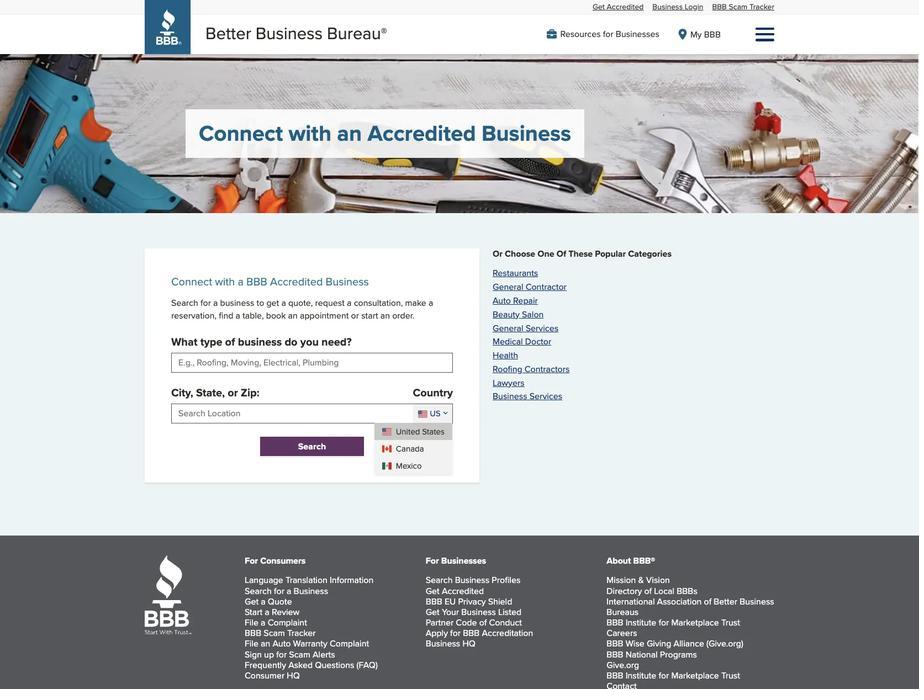 Task type: vqa. For each thing, say whether or not it's contained in the screenshot.
FREQUENTLY ASKED QUESTIONS (FAQ) LINK
yes



Task type: locate. For each thing, give the bounding box(es) containing it.
search inside search business profiles get accredited bbb eu privacy shield get your business listed partner code of conduct apply for bbb accreditation business hq
[[426, 574, 453, 587]]

apply for bbb accreditation link
[[426, 627, 533, 640]]

services
[[526, 322, 558, 334], [530, 390, 562, 403]]

1 vertical spatial businesses
[[441, 555, 486, 567]]

bbb institute for marketplace trust link down the programs
[[607, 669, 740, 682]]

auto down file a complaint link
[[273, 638, 291, 650]]

1 horizontal spatial auto
[[493, 294, 511, 307]]

2 for from the left
[[426, 555, 439, 567]]

bbb up to
[[246, 273, 267, 290]]

complaint down quote
[[268, 616, 307, 629]]

1 vertical spatial tracker
[[287, 627, 316, 640]]

bbb institute for marketplace trust link
[[607, 616, 740, 629], [607, 669, 740, 682]]

0 vertical spatial institute
[[626, 616, 656, 629]]

medical doctor link
[[493, 335, 551, 348]]

of right bbbs
[[704, 595, 711, 608]]

what
[[171, 334, 197, 350]]

1 trust from the top
[[721, 616, 740, 629]]

reservation,
[[171, 309, 217, 322]]

complaint
[[268, 616, 307, 629], [330, 638, 369, 650]]

for consumers
[[245, 555, 306, 567]]

0 vertical spatial file
[[245, 616, 258, 629]]

search for search for a business to get a quote, request a consultation, make a reservation, find a table, book an appointment or start an order.
[[171, 297, 198, 309]]

get accredited link up your
[[426, 585, 484, 597]]

resources for businesses
[[560, 28, 659, 40]]

2 general from the top
[[493, 322, 523, 334]]

0 vertical spatial bbb scam tracker link
[[712, 1, 774, 12]]

0 vertical spatial with
[[289, 117, 331, 150]]

questions
[[315, 659, 354, 672]]

0 horizontal spatial hq
[[287, 669, 300, 682]]

1 vertical spatial marketplace
[[671, 669, 719, 682]]

bbb institute for marketplace trust link up bbb wise giving alliance (give.org) link
[[607, 616, 740, 629]]

general
[[493, 281, 523, 293], [493, 322, 523, 334]]

tracker
[[749, 1, 774, 12], [287, 627, 316, 640]]

of
[[225, 334, 235, 350], [644, 585, 652, 597], [704, 595, 711, 608], [479, 616, 487, 629]]

file
[[245, 616, 258, 629], [245, 638, 258, 650]]

2 marketplace from the top
[[671, 669, 719, 682]]

1 vertical spatial better
[[714, 595, 737, 608]]

1 horizontal spatial get accredited link
[[593, 1, 644, 12]]

hq down the code at the bottom of page
[[462, 638, 476, 650]]

alerts
[[313, 648, 335, 661]]

you
[[300, 334, 319, 350]]

an inside language translation information search for a business get a quote start a review file a complaint bbb scam tracker file an auto warranty complaint sign up for scam alerts frequently asked questions (faq) consumer hq
[[261, 638, 270, 650]]

1 vertical spatial bbb scam tracker link
[[245, 627, 316, 640]]

0 vertical spatial hq
[[462, 638, 476, 650]]

trust up (give.org)
[[721, 616, 740, 629]]

of
[[557, 248, 566, 260]]

a left quote
[[261, 595, 265, 608]]

a right get
[[281, 297, 286, 309]]

marketplace up alliance
[[671, 616, 719, 629]]

bbb up sign
[[245, 627, 261, 640]]

bbb image
[[145, 556, 192, 635]]

lawyers link
[[493, 376, 524, 389]]

0 horizontal spatial complaint
[[268, 616, 307, 629]]

mission
[[607, 574, 636, 587]]

1 horizontal spatial with
[[289, 117, 331, 150]]

1 vertical spatial business
[[238, 334, 282, 350]]

of inside search business profiles get accredited bbb eu privacy shield get your business listed partner code of conduct apply for bbb accreditation business hq
[[479, 616, 487, 629]]

search inside button
[[298, 440, 326, 453]]

search down city, state, or zip: field at the left bottom of page
[[298, 440, 326, 453]]

connect for connect with an accredited business
[[199, 117, 283, 150]]

services up doctor
[[526, 322, 558, 334]]

What type of business do you need? search field
[[178, 353, 452, 372]]

mexico
[[396, 460, 422, 472]]

1 vertical spatial bbb institute for marketplace trust link
[[607, 669, 740, 682]]

1 vertical spatial connect
[[171, 273, 212, 290]]

complaint up questions at the bottom left of page
[[330, 638, 369, 650]]

bbb scam tracker link down review
[[245, 627, 316, 640]]

apply
[[426, 627, 448, 640]]

1 file from the top
[[245, 616, 258, 629]]

with for an
[[289, 117, 331, 150]]

businesses up search business profiles link
[[441, 555, 486, 567]]

connect with an accredited business
[[199, 117, 571, 150]]

1 vertical spatial institute
[[626, 669, 656, 682]]

international
[[607, 595, 655, 608]]

my bbb
[[690, 28, 721, 41]]

1 vertical spatial complaint
[[330, 638, 369, 650]]

for right apply
[[450, 627, 461, 640]]

business down table,
[[238, 334, 282, 350]]

eu
[[445, 595, 456, 608]]

for
[[245, 555, 258, 567], [426, 555, 439, 567]]

medical
[[493, 335, 523, 348]]

trust down (give.org)
[[721, 669, 740, 682]]

0 horizontal spatial tracker
[[287, 627, 316, 640]]

1 horizontal spatial better
[[714, 595, 737, 608]]

1 institute from the top
[[626, 616, 656, 629]]

contractor
[[526, 281, 567, 293]]

0 vertical spatial connect
[[199, 117, 283, 150]]

of right the code at the bottom of page
[[479, 616, 487, 629]]

for up language
[[245, 555, 258, 567]]

national
[[626, 648, 658, 661]]

for down bbb national programs link
[[659, 669, 669, 682]]

US field
[[413, 404, 452, 423]]

auto up beauty
[[493, 294, 511, 307]]

search
[[171, 297, 198, 309], [298, 440, 326, 453], [426, 574, 453, 587], [245, 585, 272, 597]]

for up search business profiles link
[[426, 555, 439, 567]]

0 horizontal spatial for
[[245, 555, 258, 567]]

code
[[456, 616, 477, 629]]

quote,
[[288, 297, 313, 309]]

2 horizontal spatial scam
[[729, 1, 747, 12]]

bbb scam tracker
[[712, 1, 774, 12]]

0 horizontal spatial or
[[228, 384, 238, 401]]

0 horizontal spatial get accredited link
[[426, 585, 484, 597]]

bbb scam tracker link up my bbb
[[712, 1, 774, 12]]

a up review
[[287, 585, 291, 597]]

1 vertical spatial get accredited link
[[426, 585, 484, 597]]

1 vertical spatial file
[[245, 638, 258, 650]]

search up "start"
[[245, 585, 272, 597]]

business inside the search for a business to get a quote, request a consultation, make a reservation, find a table, book an appointment or start an order.
[[220, 297, 254, 309]]

search inside language translation information search for a business get a quote start a review file a complaint bbb scam tracker file an auto warranty complaint sign up for scam alerts frequently asked questions (faq) consumer hq
[[245, 585, 272, 597]]

search up 'eu' at the left
[[426, 574, 453, 587]]

with
[[289, 117, 331, 150], [215, 273, 235, 290]]

institute down the national
[[626, 669, 656, 682]]

of right &
[[644, 585, 652, 597]]

services down contractors
[[530, 390, 562, 403]]

bbb
[[712, 1, 727, 12], [704, 28, 721, 41], [246, 273, 267, 290], [426, 595, 442, 608], [607, 616, 623, 629], [245, 627, 261, 640], [463, 627, 480, 640], [607, 638, 623, 650], [607, 648, 623, 661], [607, 669, 623, 682]]

bbbs
[[677, 585, 697, 597]]

1 horizontal spatial scam
[[289, 648, 310, 661]]

up
[[264, 648, 274, 661]]

search business profiles link
[[426, 574, 520, 587]]

better inside mission & vision directory of local bbbs international association of better business bureaus bbb institute for marketplace trust careers bbb wise giving alliance (give.org) bbb national programs give.org bbb institute for marketplace trust
[[714, 595, 737, 608]]

institute up wise
[[626, 616, 656, 629]]

request
[[315, 297, 345, 309]]

get
[[593, 1, 605, 12], [426, 585, 440, 597], [245, 595, 259, 608], [426, 606, 440, 619]]

of inside search for a business to get a quote, request a consultation, make a reservation, find a table, book an appointment or start an order. group
[[225, 334, 235, 350]]

make
[[405, 297, 426, 309]]

bbb down careers
[[607, 648, 623, 661]]

or left zip:
[[228, 384, 238, 401]]

directory
[[607, 585, 642, 597]]

1 vertical spatial general
[[493, 322, 523, 334]]

business left to
[[220, 297, 254, 309]]

0 vertical spatial or
[[351, 309, 359, 322]]

1 vertical spatial auto
[[273, 638, 291, 650]]

for
[[603, 28, 613, 40], [200, 297, 211, 309], [274, 585, 284, 597], [659, 616, 669, 629], [450, 627, 461, 640], [276, 648, 287, 661], [659, 669, 669, 682]]

general up the medical
[[493, 322, 523, 334]]

1 horizontal spatial businesses
[[616, 28, 659, 40]]

accredited
[[607, 1, 644, 12], [367, 117, 476, 150], [270, 273, 323, 290], [442, 585, 484, 597]]

beauty salon link
[[493, 308, 544, 321]]

wise
[[626, 638, 644, 650]]

careers
[[607, 627, 637, 640]]

1 vertical spatial scam
[[264, 627, 285, 640]]

1 horizontal spatial bbb scam tracker link
[[712, 1, 774, 12]]

united states
[[396, 426, 445, 437]]

frequently asked questions (faq) link
[[245, 659, 378, 672]]

search button
[[260, 437, 364, 456]]

get up resources for businesses link
[[593, 1, 605, 12]]

partner
[[426, 616, 454, 629]]

asked
[[288, 659, 313, 672]]

get accredited
[[593, 1, 644, 12]]

0 vertical spatial bbb institute for marketplace trust link
[[607, 616, 740, 629]]

1 horizontal spatial for
[[426, 555, 439, 567]]

partner code of conduct link
[[426, 616, 522, 629]]

1 horizontal spatial hq
[[462, 638, 476, 650]]

0 horizontal spatial auto
[[273, 638, 291, 650]]

bbb®
[[633, 555, 655, 567]]

get accredited link up resources for businesses
[[593, 1, 644, 12]]

for up review
[[274, 585, 284, 597]]

0 vertical spatial complaint
[[268, 616, 307, 629]]

1 for from the left
[[245, 555, 258, 567]]

to
[[257, 297, 264, 309]]

repair
[[513, 294, 538, 307]]

a right "start"
[[265, 606, 269, 619]]

0 vertical spatial tracker
[[749, 1, 774, 12]]

states
[[422, 426, 445, 437]]

general up auto repair link
[[493, 281, 523, 293]]

hq
[[462, 638, 476, 650], [287, 669, 300, 682]]

bbb left wise
[[607, 638, 623, 650]]

file down get a quote link
[[245, 616, 258, 629]]

get accredited link
[[593, 1, 644, 12], [426, 585, 484, 597]]

mexico option
[[374, 457, 452, 474]]

1 general from the top
[[493, 281, 523, 293]]

0 horizontal spatial bbb scam tracker link
[[245, 627, 316, 640]]

resources
[[560, 28, 601, 40]]

get inside language translation information search for a business get a quote start a review file a complaint bbb scam tracker file an auto warranty complaint sign up for scam alerts frequently asked questions (faq) consumer hq
[[245, 595, 259, 608]]

of right type
[[225, 334, 235, 350]]

2 file from the top
[[245, 638, 258, 650]]

1 vertical spatial with
[[215, 273, 235, 290]]

connect for connect with a bbb accredited business
[[171, 273, 212, 290]]

start a review link
[[245, 606, 300, 619]]

business for to
[[220, 297, 254, 309]]

hq down "sign up for scam alerts" link
[[287, 669, 300, 682]]

0 vertical spatial trust
[[721, 616, 740, 629]]

0 horizontal spatial scam
[[264, 627, 285, 640]]

for consumers link
[[245, 555, 306, 567]]

file left up
[[245, 638, 258, 650]]

business inside restaurants general contractor auto repair beauty salon general services medical doctor health roofing contractors lawyers business services
[[493, 390, 527, 403]]

0 vertical spatial get accredited link
[[593, 1, 644, 12]]

privacy
[[458, 595, 486, 608]]

0 vertical spatial general
[[493, 281, 523, 293]]

get down language
[[245, 595, 259, 608]]

alliance
[[674, 638, 704, 650]]

1 marketplace from the top
[[671, 616, 719, 629]]

marketplace down the programs
[[671, 669, 719, 682]]

1 vertical spatial trust
[[721, 669, 740, 682]]

find
[[219, 309, 233, 322]]

or inside the search for a business to get a quote, request a consultation, make a reservation, find a table, book an appointment or start an order.
[[351, 309, 359, 322]]

0 vertical spatial marketplace
[[671, 616, 719, 629]]

search up what
[[171, 297, 198, 309]]

united states option
[[374, 423, 452, 440]]

1 vertical spatial hq
[[287, 669, 300, 682]]

1 horizontal spatial or
[[351, 309, 359, 322]]

1 horizontal spatial complaint
[[330, 638, 369, 650]]

or left start
[[351, 309, 359, 322]]

for left find
[[200, 297, 211, 309]]

businesses down get accredited at the top
[[616, 28, 659, 40]]

0 vertical spatial auto
[[493, 294, 511, 307]]

0 vertical spatial scam
[[729, 1, 747, 12]]

bbb inside language translation information search for a business get a quote start a review file a complaint bbb scam tracker file an auto warranty complaint sign up for scam alerts frequently asked questions (faq) consumer hq
[[245, 627, 261, 640]]

list box containing united states
[[374, 423, 452, 474]]

order.
[[392, 309, 414, 322]]

0 horizontal spatial better
[[205, 21, 251, 45]]

0 vertical spatial business
[[220, 297, 254, 309]]

lawyers
[[493, 376, 524, 389]]

search inside the search for a business to get a quote, request a consultation, make a reservation, find a table, book an appointment or start an order.
[[171, 297, 198, 309]]

0 horizontal spatial with
[[215, 273, 235, 290]]

bbb down international
[[607, 616, 623, 629]]

business inside language translation information search for a business get a quote start a review file a complaint bbb scam tracker file an auto warranty complaint sign up for scam alerts frequently asked questions (faq) consumer hq
[[294, 585, 328, 597]]

international association of better business bureaus link
[[607, 595, 774, 619]]

list box
[[374, 423, 452, 474]]

for right resources
[[603, 28, 613, 40]]

business for do
[[238, 334, 282, 350]]



Task type: describe. For each thing, give the bounding box(es) containing it.
tracker inside language translation information search for a business get a quote start a review file a complaint bbb scam tracker file an auto warranty complaint sign up for scam alerts frequently asked questions (faq) consumer hq
[[287, 627, 316, 640]]

quote
[[268, 595, 292, 608]]

careers link
[[607, 627, 637, 640]]

better business bureau ®
[[205, 21, 387, 45]]

restaurants link
[[493, 267, 538, 280]]

0 vertical spatial better
[[205, 21, 251, 45]]

®
[[381, 23, 387, 41]]

2 trust from the top
[[721, 669, 740, 682]]

salon
[[522, 308, 544, 321]]

a right find
[[236, 309, 240, 322]]

(give.org)
[[706, 638, 743, 650]]

0 vertical spatial businesses
[[616, 28, 659, 40]]

programs
[[660, 648, 697, 661]]

for for for businesses
[[426, 555, 439, 567]]

about bbb®
[[607, 555, 655, 567]]

appointment
[[300, 309, 349, 322]]

give.org link
[[607, 659, 639, 672]]

local
[[654, 585, 674, 597]]

search for a business to get a quote, request a consultation, make a reservation, find a table, book an appointment or start an order. group
[[171, 297, 453, 474]]

bbb right my
[[704, 28, 721, 41]]

do
[[285, 334, 297, 350]]

state,
[[196, 384, 225, 401]]

what type of business do you need?
[[171, 334, 352, 350]]

bbb wise giving alliance (give.org) link
[[607, 638, 743, 650]]

start
[[245, 606, 262, 619]]

(faq)
[[357, 659, 378, 672]]

search business profiles get accredited bbb eu privacy shield get your business listed partner code of conduct apply for bbb accreditation business hq
[[426, 574, 533, 650]]

or
[[493, 248, 503, 260]]

listed
[[498, 606, 521, 619]]

choose
[[505, 248, 535, 260]]

2 bbb institute for marketplace trust link from the top
[[607, 669, 740, 682]]

these
[[568, 248, 593, 260]]

start
[[361, 309, 378, 322]]

auto inside language translation information search for a business get a quote start a review file a complaint bbb scam tracker file an auto warranty complaint sign up for scam alerts frequently asked questions (faq) consumer hq
[[273, 638, 291, 650]]

us
[[430, 408, 441, 419]]

a right make
[[429, 297, 433, 309]]

bbb down get your business listed link
[[463, 627, 480, 640]]

bbb eu privacy shield link
[[426, 595, 512, 608]]

language
[[245, 574, 283, 587]]

sign up for scam alerts link
[[245, 648, 335, 661]]

bureaus
[[607, 606, 639, 619]]

with for a
[[215, 273, 235, 290]]

city,
[[171, 384, 193, 401]]

general contractor link
[[493, 281, 567, 293]]

my
[[690, 28, 702, 41]]

health link
[[493, 349, 518, 362]]

united
[[396, 426, 420, 437]]

or choose one of these popular categories
[[493, 248, 672, 260]]

warranty
[[293, 638, 327, 650]]

business services link
[[493, 390, 562, 403]]

1 vertical spatial services
[[530, 390, 562, 403]]

a up table,
[[238, 273, 244, 290]]

for up "giving"
[[659, 616, 669, 629]]

consumers
[[260, 555, 306, 567]]

frequently
[[245, 659, 286, 672]]

need?
[[322, 334, 352, 350]]

a right request
[[347, 297, 352, 309]]

canada option
[[374, 440, 452, 457]]

contractors
[[525, 363, 570, 375]]

your
[[442, 606, 459, 619]]

1 bbb institute for marketplace trust link from the top
[[607, 616, 740, 629]]

giving
[[647, 638, 671, 650]]

for inside the search for a business to get a quote, request a consultation, make a reservation, find a table, book an appointment or start an order.
[[200, 297, 211, 309]]

translation
[[285, 574, 327, 587]]

give.org
[[607, 659, 639, 672]]

table,
[[243, 309, 264, 322]]

for inside search business profiles get accredited bbb eu privacy shield get your business listed partner code of conduct apply for bbb accreditation business hq
[[450, 627, 461, 640]]

a down get a quote link
[[261, 616, 265, 629]]

general services link
[[493, 322, 558, 334]]

get a quote link
[[245, 595, 292, 608]]

about
[[607, 555, 631, 567]]

for right up
[[276, 648, 287, 661]]

get left 'eu' at the left
[[426, 585, 440, 597]]

country
[[413, 384, 453, 401]]

hq inside language translation information search for a business get a quote start a review file a complaint bbb scam tracker file an auto warranty complaint sign up for scam alerts frequently asked questions (faq) consumer hq
[[287, 669, 300, 682]]

get left your
[[426, 606, 440, 619]]

2 institute from the top
[[626, 669, 656, 682]]

City, State, or Zip: field
[[178, 404, 413, 423]]

bureau
[[327, 21, 381, 45]]

business hq link
[[426, 638, 476, 650]]

business inside mission & vision directory of local bbbs international association of better business bureaus bbb institute for marketplace trust careers bbb wise giving alliance (give.org) bbb national programs give.org bbb institute for marketplace trust
[[740, 595, 774, 608]]

accredited inside search business profiles get accredited bbb eu privacy shield get your business listed partner code of conduct apply for bbb accreditation business hq
[[442, 585, 484, 597]]

file an auto warranty complaint link
[[245, 638, 369, 650]]

restaurants general contractor auto repair beauty salon general services medical doctor health roofing contractors lawyers business services
[[493, 267, 570, 403]]

one
[[538, 248, 554, 260]]

for for for consumers
[[245, 555, 258, 567]]

2 vertical spatial scam
[[289, 648, 310, 661]]

login
[[685, 1, 703, 12]]

accreditation
[[482, 627, 533, 640]]

bbb left 'eu' at the left
[[426, 595, 442, 608]]

auto inside restaurants general contractor auto repair beauty salon general services medical doctor health roofing contractors lawyers business services
[[493, 294, 511, 307]]

conduct
[[489, 616, 522, 629]]

0 horizontal spatial businesses
[[441, 555, 486, 567]]

bbb right login
[[712, 1, 727, 12]]

for businesses
[[426, 555, 486, 567]]

get
[[266, 297, 279, 309]]

auto repair link
[[493, 294, 538, 307]]

sign
[[245, 648, 262, 661]]

1 horizontal spatial tracker
[[749, 1, 774, 12]]

search for search business profiles get accredited bbb eu privacy shield get your business listed partner code of conduct apply for bbb accreditation business hq
[[426, 574, 453, 587]]

mission & vision directory of local bbbs international association of better business bureaus bbb institute for marketplace trust careers bbb wise giving alliance (give.org) bbb national programs give.org bbb institute for marketplace trust
[[607, 574, 774, 682]]

city, state, or zip:
[[171, 384, 259, 401]]

restaurants
[[493, 267, 538, 280]]

0 vertical spatial services
[[526, 322, 558, 334]]

directory of local bbbs link
[[607, 585, 697, 597]]

language translation information link
[[245, 574, 373, 587]]

hq inside search business profiles get accredited bbb eu privacy shield get your business listed partner code of conduct apply for bbb accreditation business hq
[[462, 638, 476, 650]]

search for search
[[298, 440, 326, 453]]

bbb down bbb national programs link
[[607, 669, 623, 682]]

connect with a bbb accredited business
[[171, 273, 369, 290]]

my bbb button
[[677, 28, 721, 41]]

for businesses link
[[426, 555, 486, 567]]

&
[[638, 574, 644, 587]]

1 vertical spatial or
[[228, 384, 238, 401]]

list box inside search for a business to get a quote, request a consultation, make a reservation, find a table, book an appointment or start an order. group
[[374, 423, 452, 474]]

a left find
[[213, 297, 218, 309]]

search for a business to get a quote, request a consultation, make a reservation, find a table, book an appointment or start an order.
[[171, 297, 433, 322]]

about bbb® link
[[607, 555, 655, 567]]



